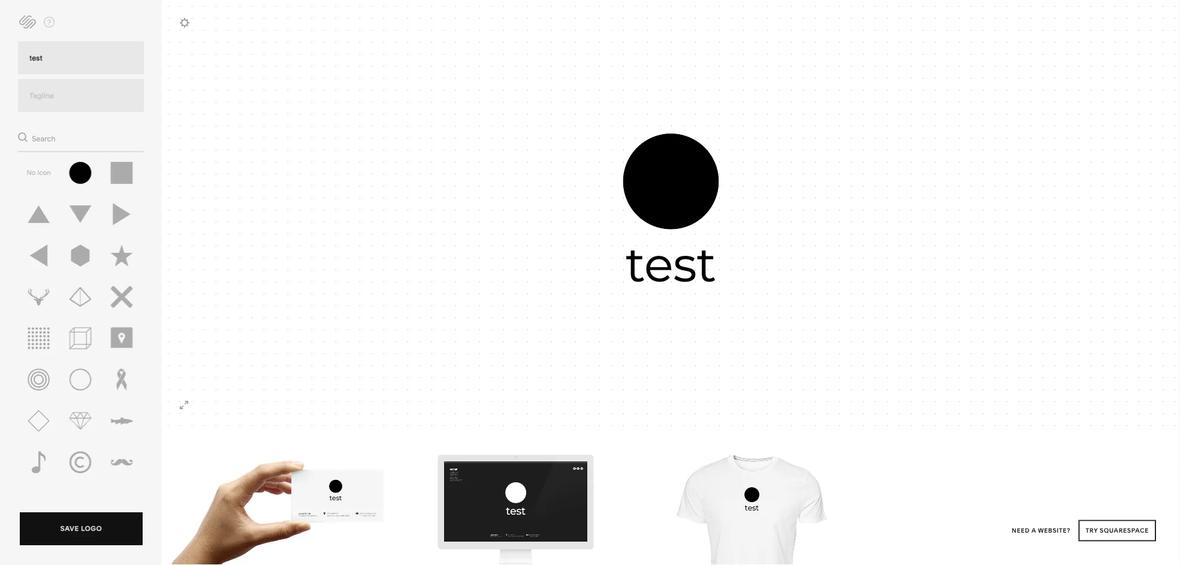 Task type: describe. For each thing, give the bounding box(es) containing it.
save
[[60, 525, 79, 533]]

a
[[1032, 527, 1037, 534]]

logo
[[81, 525, 102, 533]]

need a website?
[[1012, 527, 1073, 534]]

help image
[[37, 11, 61, 33]]

save logo button
[[20, 513, 143, 549]]

need
[[1012, 527, 1030, 534]]

search link
[[18, 129, 56, 145]]

try squarespace
[[1086, 527, 1149, 534]]

try squarespace link
[[1079, 520, 1157, 542]]

try
[[1086, 527, 1098, 534]]

Tagline text field
[[18, 79, 144, 112]]



Task type: locate. For each thing, give the bounding box(es) containing it.
website?
[[1038, 527, 1071, 534]]

no icon
[[27, 169, 51, 177]]

icon
[[37, 169, 51, 177]]

Name text field
[[18, 41, 144, 74]]

squarespace
[[1100, 527, 1149, 534]]

start over image
[[16, 11, 40, 33]]

search
[[32, 134, 56, 143]]

save logo
[[60, 525, 102, 533]]

no
[[27, 169, 36, 177]]



Task type: vqa. For each thing, say whether or not it's contained in the screenshot.
and to the left
no



